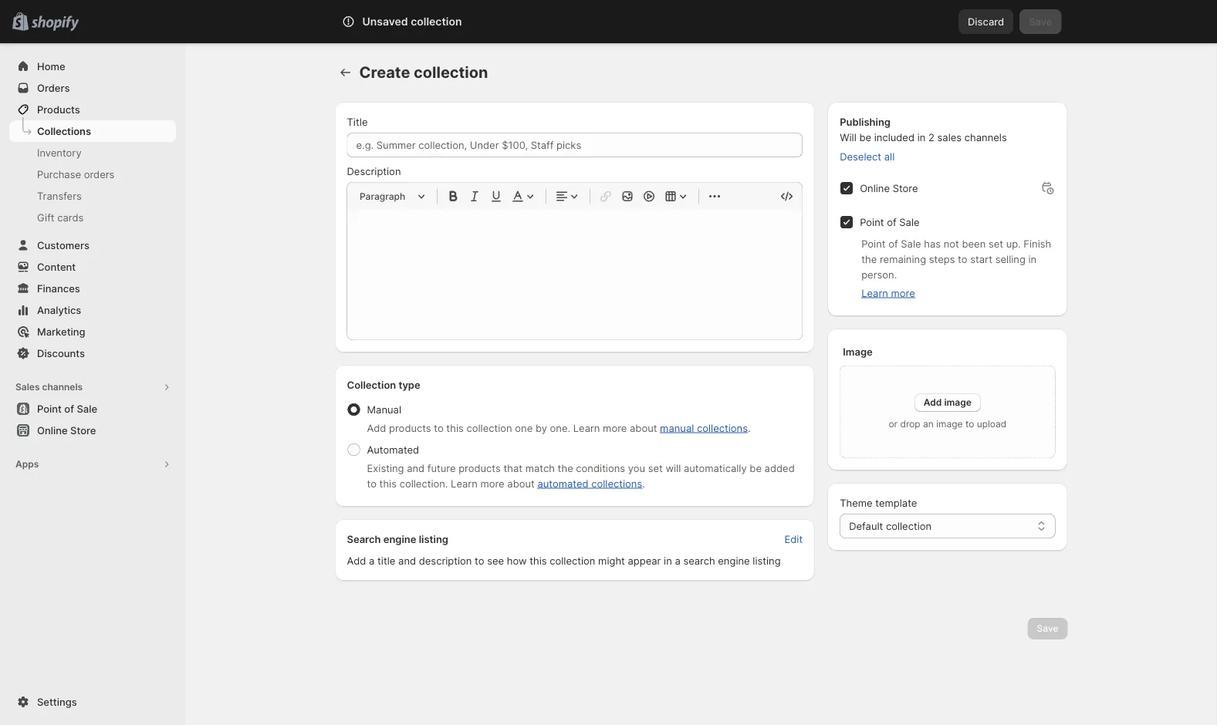 Task type: describe. For each thing, give the bounding box(es) containing it.
discard button
[[959, 9, 1014, 34]]

learn more link
[[861, 287, 915, 299]]

or
[[889, 419, 898, 430]]

gift cards
[[37, 211, 84, 223]]

deselect
[[840, 150, 881, 162]]

that
[[504, 462, 523, 474]]

discard
[[968, 15, 1004, 27]]

orders
[[37, 82, 70, 94]]

existing
[[367, 462, 404, 474]]

might
[[598, 555, 625, 567]]

learn for the
[[861, 287, 888, 299]]

add a title and description to see how this collection might appear in a search engine listing
[[347, 555, 781, 567]]

0 vertical spatial products
[[389, 422, 431, 434]]

theme
[[840, 497, 873, 509]]

added
[[765, 462, 795, 474]]

purchase orders
[[37, 168, 115, 180]]

store inside button
[[70, 424, 96, 436]]

products link
[[9, 99, 176, 120]]

to inside point of sale has not been set up. finish the remaining steps to start selling in person. learn more
[[958, 253, 967, 265]]

search
[[683, 555, 715, 567]]

unsaved collection
[[362, 15, 462, 28]]

selling
[[995, 253, 1026, 265]]

and inside existing and future products that match the conditions you set will automatically be added to this collection. learn more about
[[407, 462, 425, 474]]

all
[[884, 150, 895, 162]]

collections link
[[9, 120, 176, 142]]

shopify image
[[31, 16, 79, 31]]

1 vertical spatial listing
[[753, 555, 781, 567]]

automated collections link
[[537, 478, 642, 490]]

1 horizontal spatial about
[[630, 422, 657, 434]]

online store button
[[0, 420, 185, 441]]

1 horizontal spatial store
[[893, 182, 918, 194]]

collection for create collection
[[414, 63, 488, 82]]

theme template
[[840, 497, 917, 509]]

content link
[[9, 256, 176, 278]]

sales
[[937, 131, 962, 143]]

default
[[849, 520, 883, 532]]

settings link
[[9, 692, 176, 713]]

more for the
[[891, 287, 915, 299]]

add image
[[924, 397, 972, 408]]

image
[[843, 346, 873, 358]]

add for add products to this collection one by one. learn more about manual collections .
[[367, 422, 386, 434]]

content
[[37, 261, 76, 273]]

1 vertical spatial engine
[[718, 555, 750, 567]]

online store link
[[9, 420, 176, 441]]

will
[[840, 131, 856, 143]]

0 vertical spatial online
[[860, 182, 890, 194]]

0 horizontal spatial engine
[[383, 533, 416, 545]]

0 vertical spatial sale
[[899, 216, 920, 228]]

cards
[[57, 211, 84, 223]]

by
[[536, 422, 547, 434]]

1 vertical spatial save button
[[1028, 618, 1068, 640]]

2
[[928, 131, 935, 143]]

appear
[[628, 555, 661, 567]]

manual
[[660, 422, 694, 434]]

search for search engine listing
[[347, 533, 381, 545]]

marketing link
[[9, 321, 176, 343]]

future
[[427, 462, 456, 474]]

conditions
[[576, 462, 625, 474]]

1 horizontal spatial more
[[603, 422, 627, 434]]

remaining
[[880, 253, 926, 265]]

paragraph
[[360, 191, 405, 202]]

finances link
[[9, 278, 176, 299]]

automated collections .
[[537, 478, 645, 490]]

add for add image
[[924, 397, 942, 408]]

collection.
[[400, 478, 448, 490]]

analytics
[[37, 304, 81, 316]]

one
[[515, 422, 533, 434]]

settings
[[37, 696, 77, 708]]

paragraph button
[[353, 187, 431, 206]]

home link
[[9, 56, 176, 77]]

apps
[[15, 459, 39, 470]]

unsaved
[[362, 15, 408, 28]]

1 vertical spatial image
[[936, 419, 963, 430]]

finish
[[1024, 238, 1051, 250]]

sales
[[15, 382, 40, 393]]

existing and future products that match the conditions you set will automatically be added to this collection. learn more about
[[367, 462, 795, 490]]

manual
[[367, 404, 401, 416]]

Title text field
[[347, 133, 803, 157]]

0 vertical spatial listing
[[419, 533, 448, 545]]

title
[[377, 555, 395, 567]]

description
[[347, 165, 401, 177]]

or drop an image to upload
[[889, 419, 1007, 430]]

collection for unsaved collection
[[411, 15, 462, 28]]

1 vertical spatial collections
[[591, 478, 642, 490]]

manual collections link
[[660, 422, 748, 434]]

home
[[37, 60, 65, 72]]

create
[[359, 63, 410, 82]]

to inside existing and future products that match the conditions you set will automatically be added to this collection. learn more about
[[367, 478, 377, 490]]

collection for default collection
[[886, 520, 932, 532]]

customers
[[37, 239, 89, 251]]

orders link
[[9, 77, 176, 99]]

point of sale link
[[9, 398, 176, 420]]

finances
[[37, 282, 80, 294]]

collection left might
[[550, 555, 595, 567]]

transfers link
[[9, 185, 176, 207]]

discounts
[[37, 347, 85, 359]]

online store inside button
[[37, 424, 96, 436]]

has
[[924, 238, 941, 250]]



Task type: locate. For each thing, give the bounding box(es) containing it.
search inside button
[[410, 15, 443, 27]]

create collection
[[359, 63, 488, 82]]

image right an
[[936, 419, 963, 430]]

not
[[944, 238, 959, 250]]

to left "see"
[[475, 555, 484, 567]]

0 vertical spatial store
[[893, 182, 918, 194]]

template
[[875, 497, 917, 509]]

set left the up.
[[989, 238, 1003, 250]]

point of sale inside button
[[37, 403, 97, 415]]

1 vertical spatial .
[[642, 478, 645, 490]]

save
[[1029, 15, 1052, 27], [1037, 623, 1058, 634]]

type
[[399, 379, 420, 391]]

1 vertical spatial channels
[[42, 382, 83, 393]]

engine up title
[[383, 533, 416, 545]]

products
[[37, 103, 80, 115]]

1 horizontal spatial channels
[[965, 131, 1007, 143]]

about down that
[[507, 478, 535, 490]]

edit
[[785, 533, 803, 545]]

2 horizontal spatial learn
[[861, 287, 888, 299]]

learn inside point of sale has not been set up. finish the remaining steps to start selling in person. learn more
[[861, 287, 888, 299]]

store down the all
[[893, 182, 918, 194]]

more down that
[[480, 478, 504, 490]]

1 vertical spatial online store
[[37, 424, 96, 436]]

add down manual
[[367, 422, 386, 434]]

set left 'will'
[[648, 462, 663, 474]]

this right "how"
[[530, 555, 547, 567]]

in inside publishing will be included in 2 sales channels
[[917, 131, 926, 143]]

1 vertical spatial of
[[888, 238, 898, 250]]

sale inside button
[[77, 403, 97, 415]]

2 vertical spatial of
[[64, 403, 74, 415]]

1 horizontal spatial in
[[917, 131, 926, 143]]

in inside point of sale has not been set up. finish the remaining steps to start selling in person. learn more
[[1028, 253, 1037, 265]]

automated
[[537, 478, 589, 490]]

set inside existing and future products that match the conditions you set will automatically be added to this collection. learn more about
[[648, 462, 663, 474]]

2 vertical spatial sale
[[77, 403, 97, 415]]

0 horizontal spatial in
[[664, 555, 672, 567]]

deselect all button
[[831, 146, 904, 167]]

1 vertical spatial be
[[750, 462, 762, 474]]

0 vertical spatial of
[[887, 216, 897, 228]]

steps
[[929, 253, 955, 265]]

1 vertical spatial this
[[379, 478, 397, 490]]

point
[[860, 216, 884, 228], [861, 238, 886, 250], [37, 403, 62, 415]]

the inside point of sale has not been set up. finish the remaining steps to start selling in person. learn more
[[861, 253, 877, 265]]

1 horizontal spatial add
[[367, 422, 386, 434]]

1 vertical spatial the
[[558, 462, 573, 474]]

0 vertical spatial about
[[630, 422, 657, 434]]

automated
[[367, 444, 419, 456]]

collection right unsaved
[[411, 15, 462, 28]]

how
[[507, 555, 527, 567]]

1 horizontal spatial listing
[[753, 555, 781, 567]]

gift cards link
[[9, 207, 176, 228]]

gift
[[37, 211, 54, 223]]

to left start on the right top
[[958, 253, 967, 265]]

purchase orders link
[[9, 164, 176, 185]]

and right title
[[398, 555, 416, 567]]

collection down unsaved collection
[[414, 63, 488, 82]]

1 vertical spatial add
[[367, 422, 386, 434]]

0 horizontal spatial learn
[[451, 478, 478, 490]]

in left 2
[[917, 131, 926, 143]]

collection down template
[[886, 520, 932, 532]]

point inside button
[[37, 403, 62, 415]]

0 vertical spatial point
[[860, 216, 884, 228]]

been
[[962, 238, 986, 250]]

1 horizontal spatial point of sale
[[860, 216, 920, 228]]

0 vertical spatial save button
[[1020, 9, 1062, 34]]

sale inside point of sale has not been set up. finish the remaining steps to start selling in person. learn more
[[901, 238, 921, 250]]

online
[[860, 182, 890, 194], [37, 424, 68, 436]]

1 vertical spatial products
[[459, 462, 501, 474]]

to up future
[[434, 422, 444, 434]]

customers link
[[9, 235, 176, 256]]

an
[[923, 419, 934, 430]]

more for set
[[480, 478, 504, 490]]

point up the person. at the top of page
[[861, 238, 886, 250]]

0 horizontal spatial this
[[379, 478, 397, 490]]

search for search
[[410, 15, 443, 27]]

1 horizontal spatial this
[[446, 422, 464, 434]]

marketing
[[37, 326, 85, 338]]

point of sale has not been set up. finish the remaining steps to start selling in person. learn more
[[861, 238, 1051, 299]]

0 vertical spatial add
[[924, 397, 942, 408]]

add left title
[[347, 555, 366, 567]]

a left search
[[675, 555, 681, 567]]

purchase
[[37, 168, 81, 180]]

point up remaining
[[860, 216, 884, 228]]

more inside existing and future products that match the conditions you set will automatically be added to this collection. learn more about
[[480, 478, 504, 490]]

the up automated
[[558, 462, 573, 474]]

1 vertical spatial sale
[[901, 238, 921, 250]]

be inside publishing will be included in 2 sales channels
[[859, 131, 871, 143]]

channels inside publishing will be included in 2 sales channels
[[965, 131, 1007, 143]]

add products to this collection one by one. learn more about manual collections .
[[367, 422, 751, 434]]

be
[[859, 131, 871, 143], [750, 462, 762, 474]]

image up or drop an image to upload
[[944, 397, 972, 408]]

collections up "automatically"
[[697, 422, 748, 434]]

this up future
[[446, 422, 464, 434]]

0 horizontal spatial .
[[642, 478, 645, 490]]

a left title
[[369, 555, 375, 567]]

1 horizontal spatial learn
[[573, 422, 600, 434]]

products up automated
[[389, 422, 431, 434]]

more up conditions at the bottom of the page
[[603, 422, 627, 434]]

this inside existing and future products that match the conditions you set will automatically be added to this collection. learn more about
[[379, 478, 397, 490]]

collection type
[[347, 379, 420, 391]]

1 vertical spatial about
[[507, 478, 535, 490]]

0 horizontal spatial online
[[37, 424, 68, 436]]

products inside existing and future products that match the conditions you set will automatically be added to this collection. learn more about
[[459, 462, 501, 474]]

add up an
[[924, 397, 942, 408]]

learn down the person. at the top of page
[[861, 287, 888, 299]]

0 vertical spatial be
[[859, 131, 871, 143]]

start
[[970, 253, 993, 265]]

0 horizontal spatial set
[[648, 462, 663, 474]]

1 vertical spatial point of sale
[[37, 403, 97, 415]]

upload
[[977, 419, 1007, 430]]

2 a from the left
[[675, 555, 681, 567]]

of inside button
[[64, 403, 74, 415]]

1 vertical spatial search
[[347, 533, 381, 545]]

0 vertical spatial learn
[[861, 287, 888, 299]]

search button
[[385, 9, 832, 34]]

0 horizontal spatial store
[[70, 424, 96, 436]]

0 vertical spatial search
[[410, 15, 443, 27]]

channels inside button
[[42, 382, 83, 393]]

2 vertical spatial learn
[[451, 478, 478, 490]]

channels
[[965, 131, 1007, 143], [42, 382, 83, 393]]

2 vertical spatial in
[[664, 555, 672, 567]]

2 vertical spatial point
[[37, 403, 62, 415]]

search up title
[[347, 533, 381, 545]]

0 horizontal spatial about
[[507, 478, 535, 490]]

0 vertical spatial image
[[944, 397, 972, 408]]

about
[[630, 422, 657, 434], [507, 478, 535, 490]]

one.
[[550, 422, 570, 434]]

will
[[666, 462, 681, 474]]

0 vertical spatial collections
[[697, 422, 748, 434]]

2 vertical spatial this
[[530, 555, 547, 567]]

deselect all
[[840, 150, 895, 162]]

publishing will be included in 2 sales channels
[[840, 116, 1007, 143]]

online down deselect all button
[[860, 182, 890, 194]]

be inside existing and future products that match the conditions you set will automatically be added to this collection. learn more about
[[750, 462, 762, 474]]

this down existing
[[379, 478, 397, 490]]

collection
[[347, 379, 396, 391]]

0 horizontal spatial the
[[558, 462, 573, 474]]

. right manual
[[748, 422, 751, 434]]

save button
[[1020, 9, 1062, 34], [1028, 618, 1068, 640]]

learn inside existing and future products that match the conditions you set will automatically be added to this collection. learn more about
[[451, 478, 478, 490]]

be down publishing
[[859, 131, 871, 143]]

person.
[[861, 269, 897, 281]]

online inside button
[[37, 424, 68, 436]]

1 a from the left
[[369, 555, 375, 567]]

discounts link
[[9, 343, 176, 364]]

store down point of sale link
[[70, 424, 96, 436]]

up.
[[1006, 238, 1021, 250]]

0 vertical spatial online store
[[860, 182, 918, 194]]

sales channels button
[[9, 377, 176, 398]]

add for add a title and description to see how this collection might appear in a search engine listing
[[347, 555, 366, 567]]

2 vertical spatial add
[[347, 555, 366, 567]]

1 horizontal spatial engine
[[718, 555, 750, 567]]

store
[[893, 182, 918, 194], [70, 424, 96, 436]]

listing
[[419, 533, 448, 545], [753, 555, 781, 567]]

channels down discounts at left
[[42, 382, 83, 393]]

match
[[525, 462, 555, 474]]

0 horizontal spatial online store
[[37, 424, 96, 436]]

1 vertical spatial store
[[70, 424, 96, 436]]

0 horizontal spatial collections
[[591, 478, 642, 490]]

more inside point of sale has not been set up. finish the remaining steps to start selling in person. learn more
[[891, 287, 915, 299]]

. down you
[[642, 478, 645, 490]]

0 horizontal spatial a
[[369, 555, 375, 567]]

about left manual
[[630, 422, 657, 434]]

1 vertical spatial and
[[398, 555, 416, 567]]

search right unsaved
[[410, 15, 443, 27]]

1 horizontal spatial collections
[[697, 422, 748, 434]]

point inside point of sale has not been set up. finish the remaining steps to start selling in person. learn more
[[861, 238, 886, 250]]

collection left one
[[467, 422, 512, 434]]

1 horizontal spatial .
[[748, 422, 751, 434]]

1 horizontal spatial online
[[860, 182, 890, 194]]

search engine listing
[[347, 533, 448, 545]]

0 vertical spatial .
[[748, 422, 751, 434]]

0 vertical spatial set
[[989, 238, 1003, 250]]

in down finish
[[1028, 253, 1037, 265]]

more down the person. at the top of page
[[891, 287, 915, 299]]

in right appear
[[664, 555, 672, 567]]

description
[[419, 555, 472, 567]]

2 horizontal spatial this
[[530, 555, 547, 567]]

0 vertical spatial this
[[446, 422, 464, 434]]

the up the person. at the top of page
[[861, 253, 877, 265]]

about inside existing and future products that match the conditions you set will automatically be added to this collection. learn more about
[[507, 478, 535, 490]]

engine right search
[[718, 555, 750, 567]]

publishing
[[840, 116, 891, 128]]

1 vertical spatial online
[[37, 424, 68, 436]]

learn
[[861, 287, 888, 299], [573, 422, 600, 434], [451, 478, 478, 490]]

1 horizontal spatial products
[[459, 462, 501, 474]]

in
[[917, 131, 926, 143], [1028, 253, 1037, 265], [664, 555, 672, 567]]

1 horizontal spatial a
[[675, 555, 681, 567]]

0 vertical spatial and
[[407, 462, 425, 474]]

automatically
[[684, 462, 747, 474]]

point down sales channels
[[37, 403, 62, 415]]

1 horizontal spatial the
[[861, 253, 877, 265]]

title
[[347, 116, 368, 128]]

0 vertical spatial save
[[1029, 15, 1052, 27]]

0 vertical spatial the
[[861, 253, 877, 265]]

0 horizontal spatial search
[[347, 533, 381, 545]]

1 vertical spatial save
[[1037, 623, 1058, 634]]

image
[[944, 397, 972, 408], [936, 419, 963, 430]]

1 vertical spatial more
[[603, 422, 627, 434]]

0 horizontal spatial point of sale
[[37, 403, 97, 415]]

0 horizontal spatial listing
[[419, 533, 448, 545]]

point of sale button
[[0, 398, 185, 420]]

of
[[887, 216, 897, 228], [888, 238, 898, 250], [64, 403, 74, 415]]

products left that
[[459, 462, 501, 474]]

0 horizontal spatial more
[[480, 478, 504, 490]]

1 vertical spatial in
[[1028, 253, 1037, 265]]

online store down the all
[[860, 182, 918, 194]]

0 horizontal spatial add
[[347, 555, 366, 567]]

and up collection.
[[407, 462, 425, 474]]

0 horizontal spatial channels
[[42, 382, 83, 393]]

of inside point of sale has not been set up. finish the remaining steps to start selling in person. learn more
[[888, 238, 898, 250]]

2 horizontal spatial more
[[891, 287, 915, 299]]

1 horizontal spatial search
[[410, 15, 443, 27]]

online store
[[860, 182, 918, 194], [37, 424, 96, 436]]

set inside point of sale has not been set up. finish the remaining steps to start selling in person. learn more
[[989, 238, 1003, 250]]

1 vertical spatial learn
[[573, 422, 600, 434]]

point of sale up remaining
[[860, 216, 920, 228]]

0 horizontal spatial products
[[389, 422, 431, 434]]

0 vertical spatial more
[[891, 287, 915, 299]]

1 vertical spatial point
[[861, 238, 886, 250]]

see
[[487, 555, 504, 567]]

channels right sales
[[965, 131, 1007, 143]]

to left upload
[[965, 419, 974, 430]]

learn for set
[[451, 478, 478, 490]]

2 vertical spatial more
[[480, 478, 504, 490]]

0 vertical spatial point of sale
[[860, 216, 920, 228]]

listing down edit 'button'
[[753, 555, 781, 567]]

1 vertical spatial set
[[648, 462, 663, 474]]

to down existing
[[367, 478, 377, 490]]

online store down point of sale link
[[37, 424, 96, 436]]

analytics link
[[9, 299, 176, 321]]

0 horizontal spatial be
[[750, 462, 762, 474]]

collections down conditions at the bottom of the page
[[591, 478, 642, 490]]

0 vertical spatial in
[[917, 131, 926, 143]]

online up apps
[[37, 424, 68, 436]]

listing up description
[[419, 533, 448, 545]]

collections
[[37, 125, 91, 137]]

point of sale down sales channels
[[37, 403, 97, 415]]

be left added
[[750, 462, 762, 474]]

transfers
[[37, 190, 82, 202]]

.
[[748, 422, 751, 434], [642, 478, 645, 490]]

0 vertical spatial channels
[[965, 131, 1007, 143]]

learn right the one.
[[573, 422, 600, 434]]

learn down future
[[451, 478, 478, 490]]

1 horizontal spatial be
[[859, 131, 871, 143]]

the inside existing and future products that match the conditions you set will automatically be added to this collection. learn more about
[[558, 462, 573, 474]]

set
[[989, 238, 1003, 250], [648, 462, 663, 474]]

sales channels
[[15, 382, 83, 393]]



Task type: vqa. For each thing, say whether or not it's contained in the screenshot.
FULLSCREEN DIALOG
no



